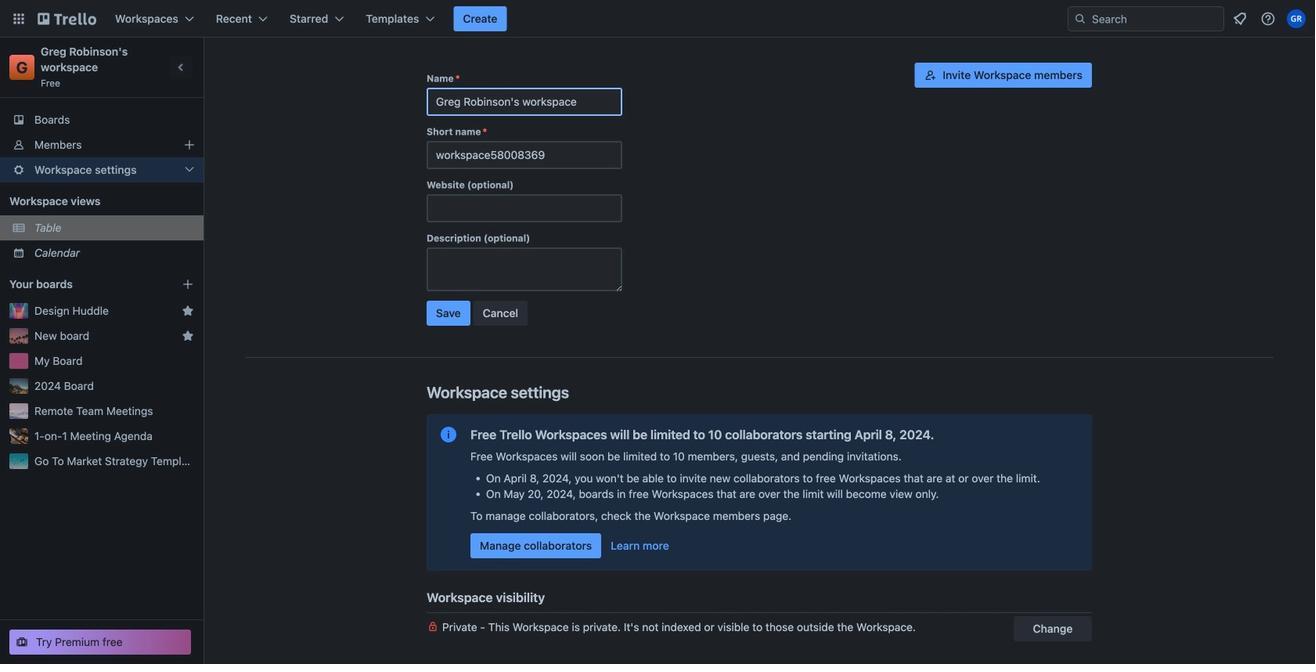 Task type: locate. For each thing, give the bounding box(es) containing it.
1 vertical spatial starred icon image
[[182, 330, 194, 342]]

0 vertical spatial starred icon image
[[182, 305, 194, 317]]

greg robinson (gregrobinson96) image
[[1287, 9, 1306, 28]]

workspace navigation collapse icon image
[[171, 56, 193, 78]]

None text field
[[427, 247, 623, 291]]

Search field
[[1068, 6, 1225, 31]]

1 starred icon image from the top
[[182, 305, 194, 317]]

None text field
[[427, 88, 623, 116], [427, 141, 623, 169], [427, 194, 623, 222], [427, 88, 623, 116], [427, 141, 623, 169], [427, 194, 623, 222]]

primary element
[[0, 0, 1316, 38]]

your boards with 7 items element
[[9, 275, 158, 294]]

add board image
[[182, 278, 194, 291]]

0 notifications image
[[1231, 9, 1250, 28]]

starred icon image
[[182, 305, 194, 317], [182, 330, 194, 342]]



Task type: describe. For each thing, give the bounding box(es) containing it.
organizationdetailform element
[[427, 63, 623, 332]]

search image
[[1074, 13, 1087, 25]]

2 starred icon image from the top
[[182, 330, 194, 342]]

back to home image
[[38, 6, 96, 31]]

open information menu image
[[1261, 11, 1276, 27]]



Task type: vqa. For each thing, say whether or not it's contained in the screenshot.
the Invite with link
no



